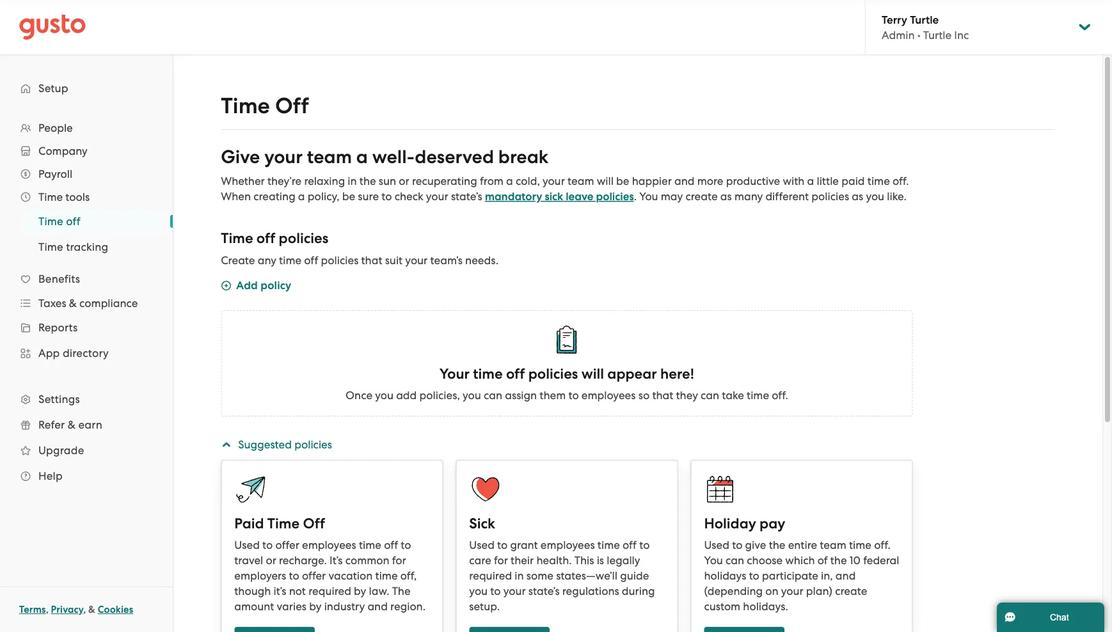 Task type: locate. For each thing, give the bounding box(es) containing it.
by right varies
[[309, 601, 322, 613]]

as down paid
[[852, 190, 864, 203]]

0 horizontal spatial as
[[721, 190, 732, 203]]

0 vertical spatial off.
[[893, 175, 910, 188]]

you inside used to give the entire team time off. you can choose which of the 10 federal holidays to participate in, and (depending on your plan) create custom holidays.
[[705, 554, 723, 567]]

1 vertical spatial create
[[836, 585, 868, 598]]

policies down little
[[812, 190, 850, 203]]

1 horizontal spatial can
[[701, 389, 720, 402]]

time up is
[[598, 539, 620, 552]]

, left the cookies button
[[83, 604, 86, 616]]

off
[[66, 215, 81, 228], [257, 230, 276, 247], [304, 254, 318, 267], [506, 366, 525, 383], [384, 539, 398, 552], [623, 539, 637, 552]]

time up create
[[221, 230, 253, 247]]

2 used from the left
[[470, 539, 495, 552]]

used inside used to give the entire team time off. you can choose which of the 10 federal holidays to participate in, and (depending on your plan) create custom holidays.
[[705, 539, 730, 552]]

policies
[[596, 190, 634, 203], [812, 190, 850, 203], [279, 230, 329, 247], [321, 254, 359, 267], [529, 366, 578, 383], [295, 439, 332, 451]]

required down care
[[470, 570, 512, 583]]

time down payroll on the top left
[[38, 191, 63, 204]]

varies
[[277, 601, 307, 613]]

and down 10
[[836, 570, 856, 583]]

tracking
[[66, 241, 108, 254]]

to up travel
[[263, 539, 273, 552]]

time right paid
[[268, 515, 300, 532]]

team up "of"
[[820, 539, 847, 552]]

0 horizontal spatial create
[[686, 190, 718, 203]]

2 horizontal spatial and
[[836, 570, 856, 583]]

will left happier
[[597, 175, 614, 188]]

the
[[360, 175, 376, 188], [769, 539, 786, 552], [831, 554, 847, 567]]

off. inside used to give the entire team time off. you can choose which of the 10 federal holidays to participate in, and (depending on your plan) create custom holidays.
[[875, 539, 891, 552]]

sun
[[379, 175, 396, 188]]

or up employers
[[266, 554, 276, 567]]

3 used from the left
[[705, 539, 730, 552]]

0 horizontal spatial required
[[309, 585, 351, 598]]

0 horizontal spatial off.
[[772, 389, 789, 402]]

2 horizontal spatial used
[[705, 539, 730, 552]]

employees for sick
[[541, 539, 595, 552]]

a
[[356, 146, 368, 168], [507, 175, 513, 188], [808, 175, 815, 188], [298, 190, 305, 203]]

1 horizontal spatial required
[[470, 570, 512, 583]]

& for compliance
[[69, 297, 77, 310]]

0 vertical spatial in
[[348, 175, 357, 188]]

your down their
[[504, 585, 526, 598]]

employees inside used to grant employees time off to care for their health. this is legally required in some states—we'll guide you to your state's regulations during setup.
[[541, 539, 595, 552]]

1 vertical spatial offer
[[302, 570, 326, 583]]

your right suit
[[406, 254, 428, 267]]

used to offer employees time off to travel or recharge. it's common for employers to offer vacation time off, though it's not required by law. the amount varies by industry and region.
[[235, 539, 426, 613]]

it's
[[330, 554, 343, 567]]

employees inside used to offer employees time off to travel or recharge. it's common for employers to offer vacation time off, though it's not required by law. the amount varies by industry and region.
[[302, 539, 356, 552]]

federal
[[864, 554, 900, 567]]

1 vertical spatial required
[[309, 585, 351, 598]]

mandatory sick leave policies . you may create as many different policies as you like.
[[485, 190, 907, 203]]

can right they
[[701, 389, 720, 402]]

employees
[[582, 389, 636, 402], [302, 539, 356, 552], [541, 539, 595, 552]]

the inside whether they're relaxing in the sun or recuperating from a cold, your team will be happier and more productive with a little paid time off. when creating a policy, be sure to check your state's
[[360, 175, 376, 188]]

their
[[511, 554, 534, 567]]

holidays.
[[744, 601, 789, 613]]

2 horizontal spatial team
[[820, 539, 847, 552]]

you up "holidays"
[[705, 554, 723, 567]]

be
[[617, 175, 630, 188], [342, 190, 355, 203]]

list containing people
[[0, 117, 173, 489]]

1 used from the left
[[235, 539, 260, 552]]

used for sick
[[470, 539, 495, 552]]

0 horizontal spatial be
[[342, 190, 355, 203]]

0 horizontal spatial the
[[360, 175, 376, 188]]

the up choose
[[769, 539, 786, 552]]

1 vertical spatial the
[[769, 539, 786, 552]]

terry turtle admin • turtle inc
[[882, 13, 970, 41]]

1 horizontal spatial and
[[675, 175, 695, 188]]

you left like. on the top right of page
[[867, 190, 885, 203]]

1 horizontal spatial for
[[494, 554, 508, 567]]

add policy button
[[221, 278, 292, 295]]

1 vertical spatial and
[[836, 570, 856, 583]]

on
[[766, 585, 779, 598]]

state's inside whether they're relaxing in the sun or recuperating from a cold, your team will be happier and more productive with a little paid time off. when creating a policy, be sure to check your state's
[[451, 190, 483, 203]]

they're
[[268, 175, 302, 188]]

care
[[470, 554, 492, 567]]

add
[[396, 389, 417, 402]]

off. right take
[[772, 389, 789, 402]]

module__icon___slcit image
[[221, 281, 231, 291]]

be left happier
[[617, 175, 630, 188]]

time tracking link
[[23, 236, 160, 259]]

2 for from the left
[[494, 554, 508, 567]]

1 for from the left
[[392, 554, 406, 567]]

setup.
[[470, 601, 500, 613]]

off
[[275, 93, 309, 119], [303, 515, 325, 532]]

used inside used to offer employees time off to travel or recharge. it's common for employers to offer vacation time off, though it's not required by law. the amount varies by industry and region.
[[235, 539, 260, 552]]

the right "of"
[[831, 554, 847, 567]]

0 vertical spatial that
[[361, 254, 383, 267]]

1 horizontal spatial in
[[515, 570, 524, 583]]

0 horizontal spatial used
[[235, 539, 260, 552]]

2 horizontal spatial the
[[831, 554, 847, 567]]

time up like. on the top right of page
[[868, 175, 890, 188]]

1 vertical spatial state's
[[529, 585, 560, 598]]

off inside used to offer employees time off to travel or recharge. it's common for employers to offer vacation time off, though it's not required by law. the amount varies by industry and region.
[[384, 539, 398, 552]]

used up care
[[470, 539, 495, 552]]

not
[[289, 585, 306, 598]]

team up 'leave' at the right top of the page
[[568, 175, 594, 188]]

0 horizontal spatial can
[[484, 389, 503, 402]]

by
[[354, 585, 366, 598], [309, 601, 322, 613]]

your
[[265, 146, 303, 168], [543, 175, 565, 188], [426, 190, 449, 203], [406, 254, 428, 267], [504, 585, 526, 598], [782, 585, 804, 598]]

may
[[661, 190, 683, 203]]

2 vertical spatial team
[[820, 539, 847, 552]]

used for holiday pay
[[705, 539, 730, 552]]

& right taxes
[[69, 297, 77, 310]]

create down 10
[[836, 585, 868, 598]]

and down law.
[[368, 601, 388, 613]]

1 horizontal spatial as
[[852, 190, 864, 203]]

used inside used to grant employees time off to care for their health. this is legally required in some states—we'll guide you to your state's regulations during setup.
[[470, 539, 495, 552]]

0 vertical spatial be
[[617, 175, 630, 188]]

0 vertical spatial will
[[597, 175, 614, 188]]

a left well-
[[356, 146, 368, 168]]

a right with
[[808, 175, 815, 188]]

payroll button
[[13, 163, 160, 186]]

once
[[346, 389, 373, 402]]

to
[[382, 190, 392, 203], [569, 389, 579, 402], [263, 539, 273, 552], [401, 539, 411, 552], [498, 539, 508, 552], [640, 539, 650, 552], [733, 539, 743, 552], [289, 570, 299, 583], [750, 570, 760, 583], [491, 585, 501, 598]]

1 horizontal spatial state's
[[529, 585, 560, 598]]

suggested policies
[[238, 439, 332, 451]]

law.
[[369, 585, 390, 598]]

the
[[392, 585, 411, 598]]

time down time off
[[38, 241, 63, 254]]

appear
[[608, 366, 657, 383]]

employees for paid time off
[[302, 539, 356, 552]]

1 list from the top
[[0, 117, 173, 489]]

time up 10
[[850, 539, 872, 552]]

amount
[[235, 601, 274, 613]]

1 horizontal spatial used
[[470, 539, 495, 552]]

1 vertical spatial by
[[309, 601, 322, 613]]

for inside used to grant employees time off to care for their health. this is legally required in some states—we'll guide you to your state's regulations during setup.
[[494, 554, 508, 567]]

upgrade link
[[13, 439, 160, 462]]

used down holiday
[[705, 539, 730, 552]]

or up 'check'
[[399, 175, 410, 188]]

2 list from the top
[[0, 209, 173, 260]]

deserved
[[415, 146, 494, 168]]

& left earn
[[68, 419, 76, 432]]

&
[[69, 297, 77, 310], [68, 419, 76, 432], [88, 604, 95, 616]]

0 horizontal spatial ,
[[46, 604, 49, 616]]

chat button
[[998, 603, 1105, 633]]

off. up federal
[[875, 539, 891, 552]]

and up mandatory sick leave policies . you may create as many different policies as you like.
[[675, 175, 695, 188]]

will inside whether they're relaxing in the sun or recuperating from a cold, your team will be happier and more productive with a little paid time off. when creating a policy, be sure to check your state's
[[597, 175, 614, 188]]

0 vertical spatial and
[[675, 175, 695, 188]]

in right relaxing
[[348, 175, 357, 188]]

0 horizontal spatial and
[[368, 601, 388, 613]]

state's
[[451, 190, 483, 203], [529, 585, 560, 598]]

to up setup. in the bottom left of the page
[[491, 585, 501, 598]]

employees up health.
[[541, 539, 595, 552]]

holidays
[[705, 570, 747, 583]]

offer down recharge.
[[302, 570, 326, 583]]

policies right the "suggested"
[[295, 439, 332, 451]]

0 vertical spatial required
[[470, 570, 512, 583]]

10
[[850, 554, 861, 567]]

will up once you add policies, you can assign them to employees so that they can take time off.
[[582, 366, 604, 383]]

2 vertical spatial and
[[368, 601, 388, 613]]

2 , from the left
[[83, 604, 86, 616]]

off up common
[[384, 539, 398, 552]]

as
[[721, 190, 732, 203], [852, 190, 864, 203]]

1 horizontal spatial or
[[399, 175, 410, 188]]

that left suit
[[361, 254, 383, 267]]

create any time off policies that suit your team's needs.
[[221, 254, 499, 267]]

in,
[[821, 570, 833, 583]]

them
[[540, 389, 566, 402]]

required up industry
[[309, 585, 351, 598]]

required
[[470, 570, 512, 583], [309, 585, 351, 598]]

can left assign
[[484, 389, 503, 402]]

,
[[46, 604, 49, 616], [83, 604, 86, 616]]

arrow right image
[[219, 440, 234, 450]]

home image
[[19, 14, 86, 40]]

turtle up •
[[911, 13, 939, 26]]

your
[[440, 366, 470, 383]]

policy,
[[308, 190, 340, 203]]

0 vertical spatial the
[[360, 175, 376, 188]]

1 horizontal spatial ,
[[83, 604, 86, 616]]

off up legally
[[623, 539, 637, 552]]

2 horizontal spatial off.
[[893, 175, 910, 188]]

that right 'so'
[[653, 389, 674, 402]]

here!
[[661, 366, 695, 383]]

1 vertical spatial or
[[266, 554, 276, 567]]

time inside dropdown button
[[38, 191, 63, 204]]

turtle right •
[[924, 29, 952, 41]]

0 vertical spatial by
[[354, 585, 366, 598]]

1 vertical spatial will
[[582, 366, 604, 383]]

to left give
[[733, 539, 743, 552]]

0 vertical spatial state's
[[451, 190, 483, 203]]

1 vertical spatial off
[[303, 515, 325, 532]]

0 vertical spatial create
[[686, 190, 718, 203]]

& inside dropdown button
[[69, 297, 77, 310]]

off. up like. on the top right of page
[[893, 175, 910, 188]]

time off link
[[23, 210, 160, 233]]

0 vertical spatial &
[[69, 297, 77, 310]]

0 horizontal spatial offer
[[276, 539, 300, 552]]

0 vertical spatial you
[[640, 190, 659, 203]]

0 horizontal spatial that
[[361, 254, 383, 267]]

give
[[746, 539, 767, 552]]

1 vertical spatial team
[[568, 175, 594, 188]]

your inside used to give the entire team time off. you can choose which of the 10 federal holidays to participate in, and (depending on your plan) create custom holidays.
[[782, 585, 804, 598]]

offer up recharge.
[[276, 539, 300, 552]]

holiday
[[705, 515, 757, 532]]

& left the cookies button
[[88, 604, 95, 616]]

in inside whether they're relaxing in the sun or recuperating from a cold, your team will be happier and more productive with a little paid time off. when creating a policy, be sure to check your state's
[[348, 175, 357, 188]]

list
[[0, 117, 173, 489], [0, 209, 173, 260]]

0 horizontal spatial state's
[[451, 190, 483, 203]]

for up off,
[[392, 554, 406, 567]]

and inside used to give the entire team time off. you can choose which of the 10 federal holidays to participate in, and (depending on your plan) create custom holidays.
[[836, 570, 856, 583]]

state's down recuperating
[[451, 190, 483, 203]]

you right .
[[640, 190, 659, 203]]

1 horizontal spatial off.
[[875, 539, 891, 552]]

sick
[[470, 515, 496, 532]]

for
[[392, 554, 406, 567], [494, 554, 508, 567]]

time for time off
[[38, 215, 63, 228]]

many
[[735, 190, 763, 203]]

refer
[[38, 419, 65, 432]]

your down participate
[[782, 585, 804, 598]]

1 vertical spatial off.
[[772, 389, 789, 402]]

reports link
[[13, 316, 160, 339]]

taxes
[[38, 297, 66, 310]]

time up give
[[221, 93, 270, 119]]

0 horizontal spatial for
[[392, 554, 406, 567]]

earn
[[78, 419, 102, 432]]

policies,
[[420, 389, 460, 402]]

in down their
[[515, 570, 524, 583]]

time tools button
[[13, 186, 160, 209]]

terms
[[19, 604, 46, 616]]

0 horizontal spatial by
[[309, 601, 322, 613]]

0 horizontal spatial or
[[266, 554, 276, 567]]

1 vertical spatial &
[[68, 419, 76, 432]]

you up setup. in the bottom left of the page
[[470, 585, 488, 598]]

is
[[597, 554, 604, 567]]

0 vertical spatial or
[[399, 175, 410, 188]]

as down more on the right of the page
[[721, 190, 732, 203]]

a up mandatory
[[507, 175, 513, 188]]

1 horizontal spatial you
[[705, 554, 723, 567]]

2 vertical spatial off.
[[875, 539, 891, 552]]

1 vertical spatial in
[[515, 570, 524, 583]]

you inside mandatory sick leave policies . you may create as many different policies as you like.
[[867, 190, 885, 203]]

team
[[307, 146, 352, 168], [568, 175, 594, 188], [820, 539, 847, 552]]

and
[[675, 175, 695, 188], [836, 570, 856, 583], [368, 601, 388, 613]]

more
[[698, 175, 724, 188]]

2 horizontal spatial can
[[726, 554, 745, 567]]

taxes & compliance button
[[13, 292, 160, 315]]

time right take
[[747, 389, 770, 402]]

0 horizontal spatial team
[[307, 146, 352, 168]]

1 vertical spatial that
[[653, 389, 674, 402]]

1 as from the left
[[721, 190, 732, 203]]

1 horizontal spatial offer
[[302, 570, 326, 583]]

1 horizontal spatial team
[[568, 175, 594, 188]]

though
[[235, 585, 271, 598]]

1 vertical spatial you
[[705, 554, 723, 567]]

and inside used to offer employees time off to travel or recharge. it's common for employers to offer vacation time off, though it's not required by law. the amount varies by industry and region.
[[368, 601, 388, 613]]

1 horizontal spatial create
[[836, 585, 868, 598]]

to down sun
[[382, 190, 392, 203]]

0 horizontal spatial in
[[348, 175, 357, 188]]

team up relaxing
[[307, 146, 352, 168]]

refer & earn
[[38, 419, 102, 432]]

time inside used to grant employees time off to care for their health. this is legally required in some states—we'll guide you to your state's regulations during setup.
[[598, 539, 620, 552]]

time down time tools
[[38, 215, 63, 228]]

regulations
[[563, 585, 620, 598]]

when
[[221, 190, 251, 203]]

different
[[766, 190, 809, 203]]

by down "vacation"
[[354, 585, 366, 598]]

, left privacy
[[46, 604, 49, 616]]

create
[[686, 190, 718, 203], [836, 585, 868, 598]]

2 vertical spatial &
[[88, 604, 95, 616]]

used up travel
[[235, 539, 260, 552]]

employees up it's
[[302, 539, 356, 552]]

to right "them"
[[569, 389, 579, 402]]

off. inside whether they're relaxing in the sun or recuperating from a cold, your team will be happier and more productive with a little paid time off. when creating a policy, be sure to check your state's
[[893, 175, 910, 188]]

whether
[[221, 175, 265, 188]]

plan)
[[807, 585, 833, 598]]

can up "holidays"
[[726, 554, 745, 567]]

guide
[[621, 570, 649, 583]]

0 horizontal spatial you
[[640, 190, 659, 203]]

the up sure
[[360, 175, 376, 188]]

be left sure
[[342, 190, 355, 203]]



Task type: describe. For each thing, give the bounding box(es) containing it.
app
[[38, 347, 60, 360]]

for inside used to offer employees time off to travel or recharge. it's common for employers to offer vacation time off, though it's not required by law. the amount varies by industry and region.
[[392, 554, 406, 567]]

chat
[[1051, 613, 1070, 623]]

time tracking
[[38, 241, 108, 254]]

time off
[[221, 93, 309, 119]]

taxes & compliance
[[38, 297, 138, 310]]

time off policies
[[221, 230, 329, 247]]

setup
[[38, 82, 68, 95]]

a left policy, at the top left
[[298, 190, 305, 203]]

cookies
[[98, 604, 133, 616]]

policy
[[261, 279, 292, 292]]

off down time off policies
[[304, 254, 318, 267]]

(depending
[[705, 585, 763, 598]]

team's
[[431, 254, 463, 267]]

you left 'add'
[[375, 389, 394, 402]]

create inside mandatory sick leave policies . you may create as many different policies as you like.
[[686, 190, 718, 203]]

mandatory sick leave policies link
[[485, 190, 634, 203]]

add
[[236, 279, 258, 292]]

you down your
[[463, 389, 481, 402]]

.
[[634, 190, 637, 203]]

settings link
[[13, 388, 160, 411]]

time right any
[[279, 254, 302, 267]]

time off
[[38, 215, 81, 228]]

settings
[[38, 393, 80, 406]]

with
[[783, 175, 805, 188]]

assign
[[505, 389, 537, 402]]

company button
[[13, 140, 160, 163]]

time for time off policies
[[221, 230, 253, 247]]

off up assign
[[506, 366, 525, 383]]

inc
[[955, 29, 970, 41]]

used to give the entire team time off. you can choose which of the 10 federal holidays to participate in, and (depending on your plan) create custom holidays.
[[705, 539, 900, 613]]

directory
[[63, 347, 109, 360]]

and inside whether they're relaxing in the sun or recuperating from a cold, your team will be happier and more productive with a little paid time off. when creating a policy, be sure to check your state's
[[675, 175, 695, 188]]

people
[[38, 122, 73, 134]]

to down choose
[[750, 570, 760, 583]]

2 as from the left
[[852, 190, 864, 203]]

vacation
[[329, 570, 373, 583]]

create
[[221, 254, 255, 267]]

0 vertical spatial off
[[275, 93, 309, 119]]

required inside used to grant employees time off to care for their health. this is legally required in some states—we'll guide you to your state's regulations during setup.
[[470, 570, 512, 583]]

to up off,
[[401, 539, 411, 552]]

in inside used to grant employees time off to care for their health. this is legally required in some states—we'll guide you to your state's regulations during setup.
[[515, 570, 524, 583]]

suit
[[385, 254, 403, 267]]

required inside used to offer employees time off to travel or recharge. it's common for employers to offer vacation time off, though it's not required by law. the amount varies by industry and region.
[[309, 585, 351, 598]]

team inside used to give the entire team time off. you can choose which of the 10 federal holidays to participate in, and (depending on your plan) create custom holidays.
[[820, 539, 847, 552]]

privacy
[[51, 604, 83, 616]]

travel
[[235, 554, 263, 567]]

policies inside mandatory sick leave policies . you may create as many different policies as you like.
[[812, 190, 850, 203]]

help link
[[13, 465, 160, 488]]

give
[[221, 146, 260, 168]]

team inside whether they're relaxing in the sun or recuperating from a cold, your team will be happier and more productive with a little paid time off. when creating a policy, be sure to check your state's
[[568, 175, 594, 188]]

happier
[[632, 175, 672, 188]]

list containing time off
[[0, 209, 173, 260]]

like.
[[888, 190, 907, 203]]

time inside used to give the entire team time off. you can choose which of the 10 federal holidays to participate in, and (depending on your plan) create custom holidays.
[[850, 539, 872, 552]]

or inside whether they're relaxing in the sun or recuperating from a cold, your team will be happier and more productive with a little paid time off. when creating a policy, be sure to check your state's
[[399, 175, 410, 188]]

paid
[[235, 515, 264, 532]]

2 vertical spatial the
[[831, 554, 847, 567]]

suggested
[[238, 439, 292, 451]]

policies right 'leave' at the right top of the page
[[596, 190, 634, 203]]

you inside mandatory sick leave policies . you may create as many different policies as you like.
[[640, 190, 659, 203]]

suggested policies tab
[[219, 430, 913, 460]]

custom
[[705, 601, 741, 613]]

add policy
[[236, 279, 292, 292]]

1 horizontal spatial be
[[617, 175, 630, 188]]

off inside list
[[66, 215, 81, 228]]

any
[[258, 254, 277, 267]]

they
[[676, 389, 698, 402]]

cookies button
[[98, 602, 133, 618]]

check
[[395, 190, 424, 203]]

some
[[527, 570, 554, 583]]

well-
[[372, 146, 415, 168]]

0 vertical spatial turtle
[[911, 13, 939, 26]]

of
[[818, 554, 828, 567]]

cold,
[[516, 175, 540, 188]]

leave
[[566, 190, 594, 203]]

policies up "them"
[[529, 366, 578, 383]]

from
[[480, 175, 504, 188]]

time for time off
[[221, 93, 270, 119]]

industry
[[324, 601, 365, 613]]

benefits
[[38, 273, 80, 286]]

0 vertical spatial offer
[[276, 539, 300, 552]]

to left the grant
[[498, 539, 508, 552]]

off up any
[[257, 230, 276, 247]]

or inside used to offer employees time off to travel or recharge. it's common for employers to offer vacation time off, though it's not required by law. the amount varies by industry and region.
[[266, 554, 276, 567]]

payroll
[[38, 168, 72, 181]]

1 horizontal spatial that
[[653, 389, 674, 402]]

to inside whether they're relaxing in the sun or recuperating from a cold, your team will be happier and more productive with a little paid time off. when creating a policy, be sure to check your state's
[[382, 190, 392, 203]]

your inside used to grant employees time off to care for their health. this is legally required in some states—we'll guide you to your state's regulations during setup.
[[504, 585, 526, 598]]

choose
[[747, 554, 783, 567]]

your down recuperating
[[426, 190, 449, 203]]

gusto navigation element
[[0, 55, 173, 510]]

your time off policies will appear here!
[[440, 366, 695, 383]]

employees down the appear
[[582, 389, 636, 402]]

used to grant employees time off to care for their health. this is legally required in some states—we'll guide you to your state's regulations during setup.
[[470, 539, 655, 613]]

company
[[38, 145, 88, 158]]

state's inside used to grant employees time off to care for their health. this is legally required in some states—we'll guide you to your state's regulations during setup.
[[529, 585, 560, 598]]

time up common
[[359, 539, 382, 552]]

& for earn
[[68, 419, 76, 432]]

grant
[[511, 539, 538, 552]]

take
[[722, 389, 745, 402]]

policies left suit
[[321, 254, 359, 267]]

policies inside 'tab'
[[295, 439, 332, 451]]

holiday pay
[[705, 515, 786, 532]]

can inside used to give the entire team time off. you can choose which of the 10 federal holidays to participate in, and (depending on your plan) create custom holidays.
[[726, 554, 745, 567]]

create inside used to give the entire team time off. you can choose which of the 10 federal holidays to participate in, and (depending on your plan) create custom holidays.
[[836, 585, 868, 598]]

0 vertical spatial team
[[307, 146, 352, 168]]

to up legally
[[640, 539, 650, 552]]

time inside whether they're relaxing in the sun or recuperating from a cold, your team will be happier and more productive with a little paid time off. when creating a policy, be sure to check your state's
[[868, 175, 890, 188]]

pay
[[760, 515, 786, 532]]

time for time tools
[[38, 191, 63, 204]]

time tools
[[38, 191, 90, 204]]

time right your
[[473, 366, 503, 383]]

break
[[499, 146, 549, 168]]

people button
[[13, 117, 160, 140]]

1 vertical spatial be
[[342, 190, 355, 203]]

tools
[[65, 191, 90, 204]]

legally
[[607, 554, 641, 567]]

your up sick
[[543, 175, 565, 188]]

you inside used to grant employees time off to care for their health. this is legally required in some states—we'll guide you to your state's regulations during setup.
[[470, 585, 488, 598]]

to up not
[[289, 570, 299, 583]]

during
[[622, 585, 655, 598]]

1 horizontal spatial by
[[354, 585, 366, 598]]

sure
[[358, 190, 379, 203]]

your up they're
[[265, 146, 303, 168]]

policies down policy, at the top left
[[279, 230, 329, 247]]

time up law.
[[376, 570, 398, 583]]

relaxing
[[304, 175, 345, 188]]

1 vertical spatial turtle
[[924, 29, 952, 41]]

1 , from the left
[[46, 604, 49, 616]]

used for paid time off
[[235, 539, 260, 552]]

creating
[[254, 190, 296, 203]]

1 horizontal spatial the
[[769, 539, 786, 552]]

time for time tracking
[[38, 241, 63, 254]]

once you add policies, you can assign them to employees so that they can take time off.
[[346, 389, 789, 402]]

off inside used to grant employees time off to care for their health. this is legally required in some states—we'll guide you to your state's regulations during setup.
[[623, 539, 637, 552]]

recharge.
[[279, 554, 327, 567]]



Task type: vqa. For each thing, say whether or not it's contained in the screenshot.
being
no



